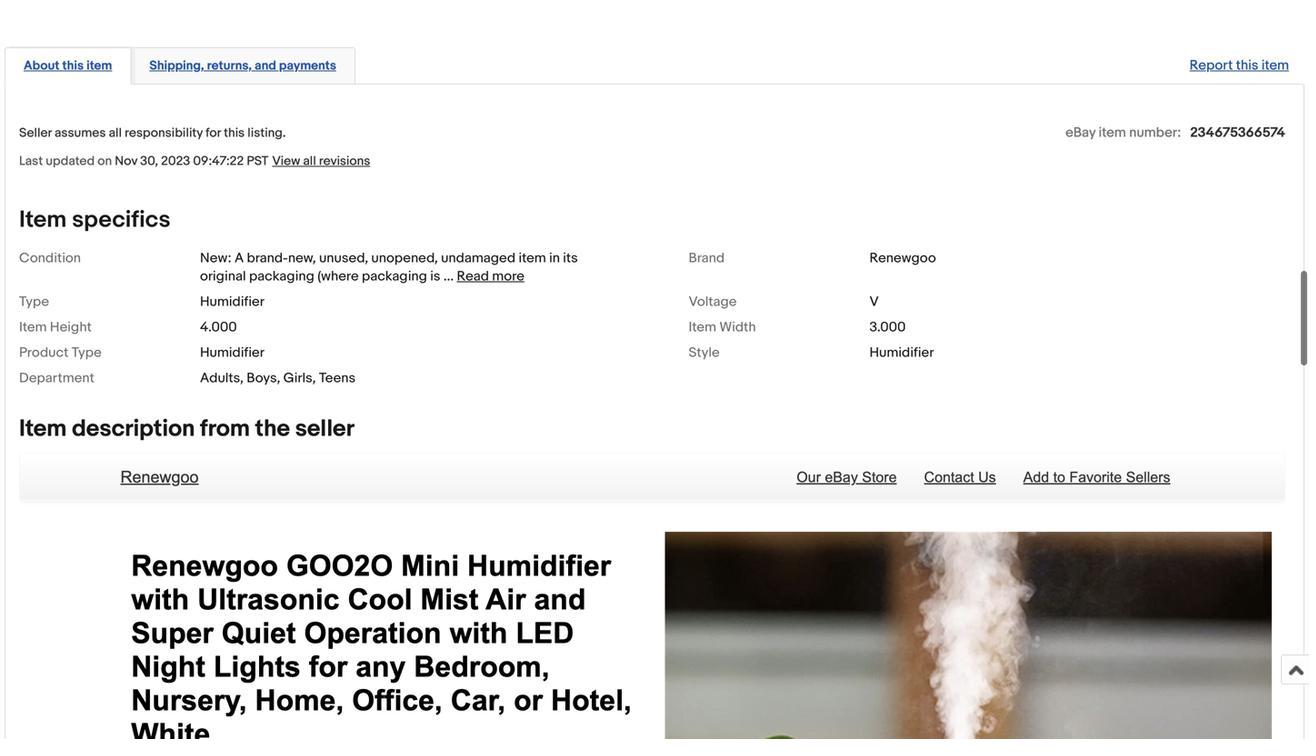 Task type: locate. For each thing, give the bounding box(es) containing it.
(where
[[317, 268, 359, 284]]

item up condition
[[19, 206, 67, 234]]

1 vertical spatial type
[[72, 344, 102, 361]]

item inside the 'report this item' link
[[1262, 57, 1289, 74]]

about this item button
[[24, 57, 112, 74]]

brand
[[689, 250, 725, 266]]

item up style
[[689, 319, 716, 335]]

report this item
[[1190, 57, 1289, 74]]

all
[[109, 125, 122, 141], [303, 154, 316, 169]]

0 horizontal spatial packaging
[[249, 268, 314, 284]]

girls,
[[283, 370, 316, 386]]

this right report
[[1236, 57, 1259, 74]]

2 horizontal spatial this
[[1236, 57, 1259, 74]]

this for about
[[62, 58, 84, 74]]

type
[[19, 294, 49, 310], [72, 344, 102, 361]]

nov
[[115, 154, 137, 169]]

humidifier for product type
[[200, 344, 264, 361]]

its
[[563, 250, 578, 266]]

listing.
[[247, 125, 286, 141]]

condition
[[19, 250, 81, 266]]

tab list
[[5, 44, 1305, 84]]

item left in
[[519, 250, 546, 266]]

report this item link
[[1181, 48, 1298, 83]]

unopened,
[[371, 250, 438, 266]]

about
[[24, 58, 59, 74]]

4.000
[[200, 319, 237, 335]]

humidifier down 3.000
[[870, 344, 934, 361]]

packaging
[[249, 268, 314, 284], [362, 268, 427, 284]]

1 vertical spatial all
[[303, 154, 316, 169]]

09:47:22
[[193, 154, 244, 169]]

0 vertical spatial type
[[19, 294, 49, 310]]

shipping, returns, and payments
[[149, 58, 336, 74]]

view
[[272, 154, 300, 169]]

item for item specifics
[[19, 206, 67, 234]]

3.000
[[870, 319, 906, 335]]

0 horizontal spatial this
[[62, 58, 84, 74]]

this right for at the left top of the page
[[224, 125, 245, 141]]

humidifier down original
[[200, 294, 264, 310]]

item right report
[[1262, 57, 1289, 74]]

all up on
[[109, 125, 122, 141]]

adults, boys, girls, teens
[[200, 370, 356, 386]]

item
[[1262, 57, 1289, 74], [86, 58, 112, 74], [1099, 124, 1126, 141], [519, 250, 546, 266]]

item right about
[[86, 58, 112, 74]]

renewgoo
[[870, 250, 936, 266]]

on
[[98, 154, 112, 169]]

item for item width
[[689, 319, 716, 335]]

unused,
[[319, 250, 368, 266]]

ebay item number: 234675366574
[[1066, 124, 1286, 141]]

0 vertical spatial all
[[109, 125, 122, 141]]

0 horizontal spatial type
[[19, 294, 49, 310]]

report
[[1190, 57, 1233, 74]]

more
[[492, 268, 524, 284]]

humidifier up adults,
[[200, 344, 264, 361]]

all right view
[[303, 154, 316, 169]]

from
[[200, 415, 250, 443]]

is
[[430, 268, 440, 284]]

this inside button
[[62, 58, 84, 74]]

item down department
[[19, 415, 67, 443]]

v
[[870, 294, 879, 310]]

new:
[[200, 250, 231, 266]]

1 horizontal spatial packaging
[[362, 268, 427, 284]]

humidifier
[[200, 294, 264, 310], [200, 344, 264, 361], [870, 344, 934, 361]]

in
[[549, 250, 560, 266]]

brand-
[[247, 250, 288, 266]]

shipping,
[[149, 58, 204, 74]]

a
[[235, 250, 244, 266]]

item width
[[689, 319, 756, 335]]

item
[[19, 206, 67, 234], [19, 319, 47, 335], [689, 319, 716, 335], [19, 415, 67, 443]]

...
[[443, 268, 454, 284]]

1 horizontal spatial all
[[303, 154, 316, 169]]

department
[[19, 370, 94, 386]]

last
[[19, 154, 43, 169]]

payments
[[279, 58, 336, 74]]

seller
[[295, 415, 355, 443]]

type up item height at the top of the page
[[19, 294, 49, 310]]

item up product
[[19, 319, 47, 335]]

this for report
[[1236, 57, 1259, 74]]

packaging down brand-
[[249, 268, 314, 284]]

item inside new: a brand-new, unused, unopened, undamaged item in its original packaging (where packaging is ...
[[519, 250, 546, 266]]

teens
[[319, 370, 356, 386]]

humidifier for style
[[870, 344, 934, 361]]

this right about
[[62, 58, 84, 74]]

item inside about this item button
[[86, 58, 112, 74]]

type down height
[[72, 344, 102, 361]]

this
[[1236, 57, 1259, 74], [62, 58, 84, 74], [224, 125, 245, 141]]

description
[[72, 415, 195, 443]]

ebay
[[1066, 124, 1096, 141]]

234675366574
[[1190, 124, 1286, 141]]

style
[[689, 344, 720, 361]]

1 horizontal spatial type
[[72, 344, 102, 361]]

packaging down unopened,
[[362, 268, 427, 284]]



Task type: vqa. For each thing, say whether or not it's contained in the screenshot.
revisions on the top left
yes



Task type: describe. For each thing, give the bounding box(es) containing it.
1 packaging from the left
[[249, 268, 314, 284]]

number:
[[1129, 124, 1181, 141]]

product type
[[19, 344, 102, 361]]

1 horizontal spatial this
[[224, 125, 245, 141]]

read
[[457, 268, 489, 284]]

product
[[19, 344, 69, 361]]

view all revisions link
[[268, 153, 370, 169]]

assumes
[[55, 125, 106, 141]]

new,
[[288, 250, 316, 266]]

item right ebay at the top right of page
[[1099, 124, 1126, 141]]

2023
[[161, 154, 190, 169]]

item description from the seller
[[19, 415, 355, 443]]

the
[[255, 415, 290, 443]]

revisions
[[319, 154, 370, 169]]

specifics
[[72, 206, 170, 234]]

original
[[200, 268, 246, 284]]

item specifics
[[19, 206, 170, 234]]

returns,
[[207, 58, 252, 74]]

width
[[719, 319, 756, 335]]

0 horizontal spatial all
[[109, 125, 122, 141]]

new: a brand-new, unused, unopened, undamaged item in its original packaging (where packaging is ...
[[200, 250, 578, 284]]

undamaged
[[441, 250, 516, 266]]

tab list containing about this item
[[5, 44, 1305, 84]]

shipping, returns, and payments button
[[149, 57, 336, 74]]

adults,
[[200, 370, 244, 386]]

item for item height
[[19, 319, 47, 335]]

seller
[[19, 125, 52, 141]]

30,
[[140, 154, 158, 169]]

pst
[[247, 154, 268, 169]]

item for item description from the seller
[[19, 415, 67, 443]]

for
[[206, 125, 221, 141]]

responsibility
[[125, 125, 203, 141]]

boys,
[[247, 370, 280, 386]]

voltage
[[689, 294, 737, 310]]

item height
[[19, 319, 92, 335]]

about this item
[[24, 58, 112, 74]]

humidifier for type
[[200, 294, 264, 310]]

2 packaging from the left
[[362, 268, 427, 284]]

read more button
[[457, 268, 524, 284]]

read more
[[457, 268, 524, 284]]

height
[[50, 319, 92, 335]]

and
[[255, 58, 276, 74]]

updated
[[46, 154, 95, 169]]

seller assumes all responsibility for this listing.
[[19, 125, 286, 141]]

last updated on nov 30, 2023 09:47:22 pst view all revisions
[[19, 154, 370, 169]]



